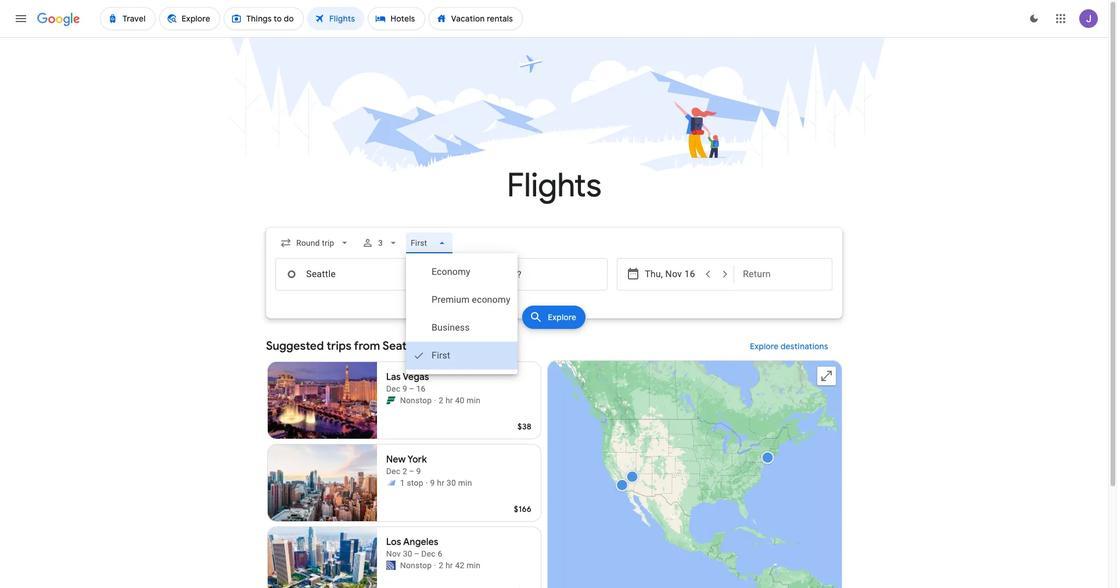 Task type: describe. For each thing, give the bounding box(es) containing it.
main menu image
[[14, 12, 28, 26]]

2 option from the top
[[406, 286, 518, 314]]

explore for explore destinations
[[750, 341, 779, 352]]

york
[[408, 454, 427, 465]]

2 hr 42 min
[[439, 561, 481, 570]]

suggested trips from seattle
[[266, 339, 420, 353]]

1
[[400, 478, 405, 488]]

change appearance image
[[1020, 5, 1048, 33]]

Return text field
[[743, 259, 823, 290]]

new york dec 2 – 9
[[386, 454, 427, 476]]

Departure text field
[[645, 259, 699, 290]]

explore destinations button
[[736, 332, 843, 360]]

los
[[386, 536, 401, 548]]

2 hr 40 min
[[439, 396, 481, 405]]

38 US dollars text field
[[518, 421, 532, 432]]

$38
[[518, 421, 532, 432]]

3 button
[[358, 229, 404, 257]]

frontier and spirit image
[[386, 478, 396, 488]]

from
[[354, 339, 380, 353]]

trips
[[327, 339, 352, 353]]

hr for las vegas
[[446, 396, 453, 405]]

las vegas dec 9 – 16
[[386, 371, 429, 393]]

hr for new york
[[437, 478, 445, 488]]

166 US dollars text field
[[514, 504, 532, 514]]

Where to? text field
[[444, 258, 608, 291]]

4 option from the top
[[406, 342, 518, 370]]

 image for new york
[[426, 477, 428, 489]]

30 – dec
[[403, 549, 436, 558]]

Flight search field
[[257, 228, 852, 374]]

min for vegas
[[467, 396, 481, 405]]

1 stop
[[400, 478, 424, 488]]

40
[[455, 396, 465, 405]]



Task type: vqa. For each thing, say whether or not it's contained in the screenshot.
min for Angeles
yes



Task type: locate. For each thing, give the bounding box(es) containing it.
dec for las
[[386, 384, 401, 393]]

30
[[447, 478, 456, 488]]

0 horizontal spatial  image
[[426, 477, 428, 489]]

9
[[430, 478, 435, 488]]

0 vertical spatial explore
[[548, 312, 577, 323]]

seattle
[[383, 339, 420, 353]]

2
[[439, 396, 444, 405], [439, 561, 444, 570]]

2 nonstop from the top
[[400, 561, 432, 570]]

min for angeles
[[467, 561, 481, 570]]

min
[[467, 396, 481, 405], [458, 478, 472, 488], [467, 561, 481, 570]]

1 vertical spatial dec
[[386, 467, 401, 476]]

hr for los angeles
[[446, 561, 453, 570]]

0 horizontal spatial explore
[[548, 312, 577, 323]]

hr left 42
[[446, 561, 453, 570]]

 image left 9
[[426, 477, 428, 489]]

2 down the 6 on the bottom left
[[439, 561, 444, 570]]

 image
[[434, 395, 437, 406], [426, 477, 428, 489]]

dec inside "las vegas dec 9 – 16"
[[386, 384, 401, 393]]

explore button
[[523, 306, 586, 329]]

explore left 'destinations'
[[750, 341, 779, 352]]

3
[[378, 238, 383, 248]]

dec for new
[[386, 467, 401, 476]]

destinations
[[781, 341, 829, 352]]

none text field inside flight search field
[[275, 258, 439, 291]]

2 dec from the top
[[386, 467, 401, 476]]

select your preferred seating class. list box
[[406, 253, 518, 374]]

nonstop
[[400, 396, 432, 405], [400, 561, 432, 570]]

2 for los angeles
[[439, 561, 444, 570]]

new
[[386, 454, 406, 465]]

None text field
[[275, 258, 439, 291]]

min right 40
[[467, 396, 481, 405]]

los angeles nov 30 – dec 6
[[386, 536, 443, 558]]

2 vertical spatial min
[[467, 561, 481, 570]]

dec inside new york dec 2 – 9
[[386, 467, 401, 476]]

2 for las vegas
[[439, 396, 444, 405]]

3 option from the top
[[406, 314, 518, 342]]

explore inside explore destinations button
[[750, 341, 779, 352]]

2 left 40
[[439, 396, 444, 405]]

 image
[[434, 560, 437, 571]]

option
[[406, 258, 518, 286], [406, 286, 518, 314], [406, 314, 518, 342], [406, 342, 518, 370]]

 image left 2 hr 40 min
[[434, 395, 437, 406]]

1 option from the top
[[406, 258, 518, 286]]

9 – 16
[[403, 384, 426, 393]]

flights
[[507, 165, 602, 206]]

9 hr 30 min
[[430, 478, 472, 488]]

 image for las vegas
[[434, 395, 437, 406]]

min right 30
[[458, 478, 472, 488]]

min for york
[[458, 478, 472, 488]]

suggested trips from seattle region
[[266, 332, 843, 588]]

explore down where to? text field
[[548, 312, 577, 323]]

nonstop down the 9 – 16 on the left of the page
[[400, 396, 432, 405]]

dec
[[386, 384, 401, 393], [386, 467, 401, 476]]

0 vertical spatial hr
[[446, 396, 453, 405]]

suggested
[[266, 339, 324, 353]]

1 2 from the top
[[439, 396, 444, 405]]

6
[[438, 549, 443, 558]]

1 vertical spatial nonstop
[[400, 561, 432, 570]]

0 vertical spatial 2
[[439, 396, 444, 405]]

dec down las
[[386, 384, 401, 393]]

2 2 from the top
[[439, 561, 444, 570]]

min right 42
[[467, 561, 481, 570]]

nonstop for vegas
[[400, 396, 432, 405]]

1 vertical spatial hr
[[437, 478, 445, 488]]

nonstop down 30 – dec
[[400, 561, 432, 570]]

$166
[[514, 504, 532, 514]]

dec up frontier and spirit 'icon'
[[386, 467, 401, 476]]

angeles
[[403, 536, 439, 548]]

frontier image
[[386, 396, 396, 405]]

1 horizontal spatial  image
[[434, 395, 437, 406]]

united image
[[386, 561, 396, 570]]

1 dec from the top
[[386, 384, 401, 393]]

0 vertical spatial min
[[467, 396, 481, 405]]

42
[[455, 561, 465, 570]]

2 – 9
[[403, 467, 421, 476]]

stop
[[407, 478, 424, 488]]

hr right 9
[[437, 478, 445, 488]]

0 vertical spatial dec
[[386, 384, 401, 393]]

explore for explore
[[548, 312, 577, 323]]

hr
[[446, 396, 453, 405], [437, 478, 445, 488], [446, 561, 453, 570]]

vegas
[[403, 371, 429, 383]]

hr left 40
[[446, 396, 453, 405]]

2 vertical spatial hr
[[446, 561, 453, 570]]

None field
[[275, 232, 355, 253], [406, 232, 453, 253], [275, 232, 355, 253], [406, 232, 453, 253]]

1 vertical spatial 2
[[439, 561, 444, 570]]

explore
[[548, 312, 577, 323], [750, 341, 779, 352]]

1 vertical spatial  image
[[426, 477, 428, 489]]

las
[[386, 371, 401, 383]]

explore inside explore button
[[548, 312, 577, 323]]

0 vertical spatial  image
[[434, 395, 437, 406]]

94 US dollars text field
[[517, 586, 532, 588]]

1 vertical spatial min
[[458, 478, 472, 488]]

1 horizontal spatial explore
[[750, 341, 779, 352]]

nonstop for angeles
[[400, 561, 432, 570]]

nov
[[386, 549, 401, 558]]

explore destinations
[[750, 341, 829, 352]]

1 vertical spatial explore
[[750, 341, 779, 352]]

1 nonstop from the top
[[400, 396, 432, 405]]

0 vertical spatial nonstop
[[400, 396, 432, 405]]



